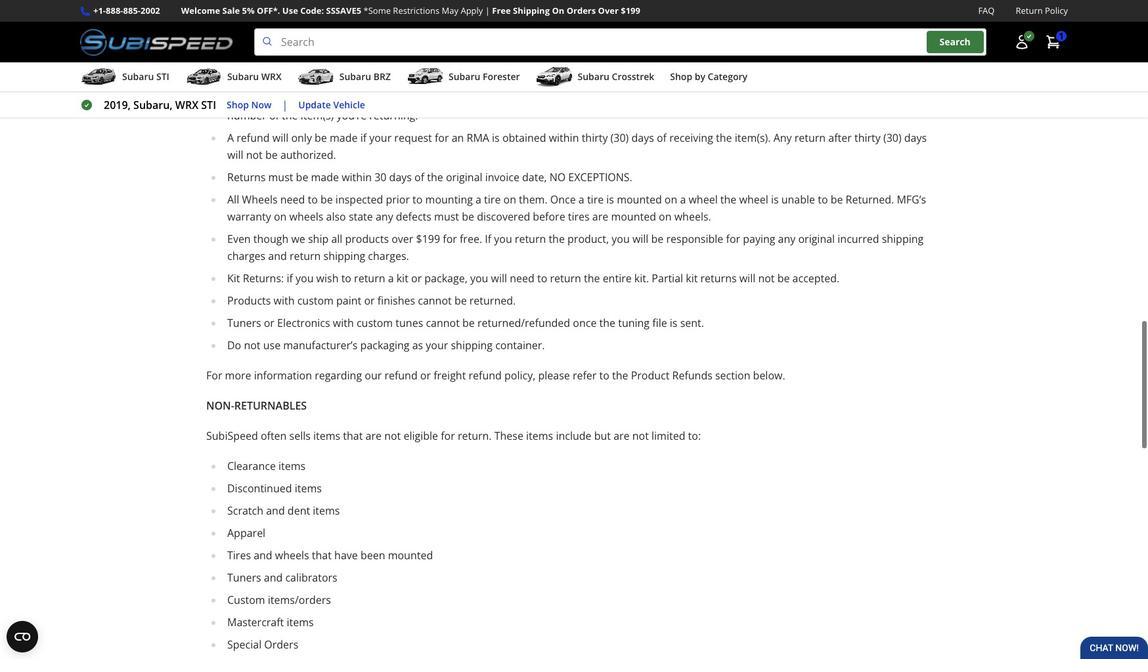 Task type: vqa. For each thing, say whether or not it's contained in the screenshot.
the 'your'
yes



Task type: locate. For each thing, give the bounding box(es) containing it.
2 tuners from the top
[[227, 571, 261, 586]]

are up delayed
[[569, 52, 585, 66]]

must down off*.
[[255, 30, 280, 44]]

custom up electronics
[[297, 294, 334, 308]]

your
[[724, 91, 746, 106], [369, 131, 392, 145], [426, 339, 448, 353]]

(30) down numbers,
[[884, 131, 902, 145]]

1 vertical spatial within
[[342, 170, 372, 185]]

regarding
[[315, 369, 362, 383]]

is right file
[[670, 316, 678, 331]]

request
[[395, 131, 432, 145]]

within inside a refund will only be made if your request for an rma is obtained within thirty (30) days of receiving the item(s). any return after thirty (30) days will not be authorized.
[[549, 131, 579, 145]]

sti inside dropdown button
[[156, 70, 169, 83]]

wrx inside dropdown button
[[261, 70, 282, 83]]

shop left now
[[227, 98, 249, 111]]

herein,
[[261, 69, 295, 84]]

scratch and dent items
[[227, 504, 340, 519]]

defects
[[396, 210, 432, 224]]

policy.
[[748, 52, 779, 66]]

by inside the shop by category dropdown button
[[695, 70, 706, 83]]

0 vertical spatial cannot
[[418, 294, 452, 308]]

0 horizontal spatial any
[[376, 210, 393, 224]]

days down sales@subispeed.com link
[[632, 131, 654, 145]]

1 vertical spatial obtained
[[503, 131, 546, 145]]

after
[[829, 131, 852, 145]]

1 horizontal spatial original
[[799, 232, 835, 247]]

any inside even though we ship all products over $199 for free. if you return the product, you will be responsible for paying any original incurred shipping charges and return shipping charges.
[[778, 232, 796, 247]]

1 vertical spatial shop
[[227, 98, 249, 111]]

2 vertical spatial for
[[441, 429, 455, 444]]

be up also
[[321, 193, 333, 207]]

0 vertical spatial wrx
[[261, 70, 282, 83]]

returned/refunded
[[478, 316, 570, 331]]

0 horizontal spatial custom
[[297, 294, 334, 308]]

open widget image
[[7, 622, 38, 653]]

item(s)
[[301, 109, 334, 123]]

0 horizontal spatial stated
[[227, 69, 258, 84]]

we
[[291, 232, 305, 247]]

search input field
[[254, 28, 987, 56]]

for right the request
[[435, 131, 449, 145]]

custom
[[227, 593, 265, 608]]

a refund will only be made if your request for an rma is obtained within thirty (30) days of receiving the item(s). any return after thirty (30) days will not be authorized.
[[227, 131, 927, 162]]

that left "have"
[[312, 549, 332, 563]]

or
[[411, 271, 422, 286], [364, 294, 375, 308], [264, 316, 275, 331], [420, 369, 431, 383]]

a
[[227, 131, 234, 145]]

original,
[[382, 30, 421, 44]]

your up "freight"
[[426, 339, 448, 353]]

products
[[227, 294, 271, 308]]

2 thirty from the left
[[855, 131, 881, 145]]

1 vertical spatial number
[[227, 109, 267, 123]]

returned left new,
[[298, 7, 342, 22]]

shipping down tuners or electronics with custom tunes cannot be returned/refunded once the tuning file is sent.
[[451, 339, 493, 353]]

with inside unless another return policy is indicated, products sold by subispeed are covered by this standard return policy. failure to comply with the terms stated herein, as well as those stated on the rma form, may result in delayed return processing and/or refusal of returned packages.
[[869, 52, 890, 66]]

is up invoice at left
[[492, 131, 500, 145]]

not
[[246, 148, 263, 162], [759, 271, 775, 286], [244, 339, 261, 353], [385, 429, 401, 444], [633, 429, 649, 444]]

must for returns must be made within 30 days of the original invoice date, no exceptions.
[[268, 170, 293, 185]]

packaging
[[361, 339, 410, 353]]

a up tires
[[579, 193, 585, 207]]

by down subaru forester
[[473, 91, 485, 106]]

1 horizontal spatial wrx
[[261, 70, 282, 83]]

2 vertical spatial rma
[[467, 131, 490, 145]]

now
[[251, 98, 272, 111]]

1 horizontal spatial that
[[343, 429, 363, 444]]

0 vertical spatial sti
[[156, 70, 169, 83]]

1 horizontal spatial any
[[778, 232, 796, 247]]

must right 5%
[[255, 7, 280, 22]]

not up returns
[[246, 148, 263, 162]]

0 horizontal spatial tire
[[484, 193, 501, 207]]

1 vertical spatial custom
[[357, 316, 393, 331]]

you right product,
[[612, 232, 630, 247]]

products down undamaged
[[431, 52, 474, 66]]

(30) up exceptions.
[[611, 131, 629, 145]]

for left the return.
[[441, 429, 455, 444]]

1 horizontal spatial if
[[361, 131, 367, 145]]

more
[[225, 369, 251, 383]]

0 horizontal spatial subispeed
[[206, 429, 258, 444]]

1 horizontal spatial shop
[[670, 70, 693, 83]]

0 vertical spatial parts
[[227, 7, 253, 22]]

1 vertical spatial mounted
[[611, 210, 656, 224]]

may
[[442, 5, 459, 16]]

is down exceptions.
[[607, 193, 614, 207]]

1 subaru from the left
[[122, 70, 154, 83]]

0 vertical spatial made
[[330, 131, 358, 145]]

processing
[[641, 69, 694, 84]]

0 horizontal spatial wrx
[[175, 98, 199, 112]]

by
[[500, 52, 512, 66], [630, 52, 641, 66], [695, 70, 706, 83], [473, 91, 485, 106]]

apparel
[[227, 526, 266, 541]]

0 horizontal spatial kit
[[397, 271, 409, 286]]

subispeed often sells items that are not eligible for return. these items include but are not limited to:
[[206, 429, 701, 444]]

of
[[537, 7, 547, 22], [769, 69, 779, 84], [269, 109, 279, 123], [657, 131, 667, 145], [415, 170, 425, 185]]

1 vertical spatial cannot
[[426, 316, 460, 331]]

2 vertical spatial mounted
[[388, 549, 433, 563]]

be down returned.
[[463, 316, 475, 331]]

with down shop by category
[[700, 91, 721, 106]]

1 horizontal spatial wheel
[[740, 193, 769, 207]]

subaru wrx button
[[185, 65, 282, 91]]

made down you're
[[330, 131, 358, 145]]

2 parts from the top
[[227, 30, 253, 44]]

$199 for
[[416, 232, 457, 247]]

2 subaru from the left
[[227, 70, 259, 83]]

1 horizontal spatial kit
[[686, 271, 698, 286]]

1 horizontal spatial sti
[[201, 98, 216, 112]]

and for tires and wheels that have been mounted
[[254, 549, 272, 563]]

2 vertical spatial in
[[554, 69, 563, 84]]

or left package,
[[411, 271, 422, 286]]

1 horizontal spatial stated
[[377, 69, 408, 84]]

faq
[[979, 5, 995, 16]]

shop inside dropdown button
[[670, 70, 693, 83]]

accepted.
[[793, 271, 840, 286]]

items down the items/orders
[[287, 616, 314, 630]]

and down though
[[268, 249, 287, 264]]

subaru down covered
[[578, 70, 610, 83]]

days
[[632, 131, 654, 145], [905, 131, 927, 145], [389, 170, 412, 185]]

the left entire
[[584, 271, 600, 286]]

1 horizontal spatial shipping
[[451, 339, 493, 353]]

5 subaru from the left
[[578, 70, 610, 83]]

in right 'result'
[[554, 69, 563, 84]]

| left the no
[[485, 5, 490, 16]]

and inside even though we ship all products over $199 for free. if you return the product, you will be responsible for paying any original incurred shipping charges and return shipping charges.
[[268, 249, 287, 264]]

0 vertical spatial tuners
[[227, 316, 261, 331]]

of right 30
[[415, 170, 425, 185]]

0 horizontal spatial within
[[342, 170, 372, 185]]

1 horizontal spatial products
[[431, 52, 474, 66]]

tire
[[484, 193, 501, 207], [587, 193, 604, 207]]

2 horizontal spatial shipping
[[882, 232, 924, 247]]

shop by category button
[[670, 65, 748, 91]]

wrx
[[261, 70, 282, 83], [175, 98, 199, 112]]

1 horizontal spatial number
[[269, 91, 308, 106]]

sending
[[488, 91, 526, 106]]

returned down failure
[[782, 69, 825, 84]]

shipping down all
[[324, 249, 365, 264]]

an left email on the left of the page
[[529, 91, 541, 106]]

1 vertical spatial subispeed
[[419, 91, 471, 106]]

are right the 'but'
[[614, 429, 630, 444]]

cannot right tunes at the left of the page
[[426, 316, 460, 331]]

0 vertical spatial that
[[343, 429, 363, 444]]

subispeed up 'result'
[[515, 52, 566, 66]]

0 vertical spatial any
[[376, 210, 393, 224]]

4 subaru from the left
[[449, 70, 481, 83]]

prior
[[386, 193, 410, 207]]

shop by category
[[670, 70, 748, 83]]

tuners for tuners and calibrators
[[227, 571, 261, 586]]

0 horizontal spatial return
[[712, 52, 746, 66]]

shipping down mfg's
[[882, 232, 924, 247]]

1 tire from the left
[[484, 193, 501, 207]]

this
[[644, 52, 662, 66]]

1 horizontal spatial (30)
[[884, 131, 902, 145]]

on down indicated,
[[411, 69, 424, 84]]

1 vertical spatial any
[[778, 232, 796, 247]]

in left the 'their'
[[344, 30, 353, 44]]

stated down the unless
[[227, 69, 258, 84]]

returned for new,
[[298, 7, 342, 22]]

package,
[[425, 271, 468, 286]]

original up mounting
[[446, 170, 483, 185]]

original
[[446, 170, 483, 185], [799, 232, 835, 247]]

return inside a refund will only be made if your request for an rma is obtained within thirty (30) days of receiving the item(s). any return after thirty (30) days will not be authorized.
[[795, 131, 826, 145]]

subaru for subaru wrx
[[227, 70, 259, 83]]

will
[[273, 131, 289, 145], [227, 148, 243, 162], [633, 232, 649, 247], [491, 271, 507, 286], [740, 271, 756, 286]]

tuners
[[227, 316, 261, 331], [227, 571, 261, 586]]

cannot
[[418, 294, 452, 308], [426, 316, 460, 331]]

0 horizontal spatial need
[[280, 193, 305, 207]]

subispeed down a subaru forester thumbnail image
[[419, 91, 471, 106]]

1 horizontal spatial thirty
[[855, 131, 881, 145]]

number down herein,
[[269, 91, 308, 106]]

in for new,
[[344, 7, 353, 22]]

2 horizontal spatial as
[[412, 339, 423, 353]]

but
[[595, 429, 611, 444]]

within up 'inspected'
[[342, 170, 372, 185]]

return policy link
[[1016, 4, 1069, 18]]

once
[[573, 316, 597, 331]]

category
[[708, 70, 748, 83]]

wheel up the wheels.
[[689, 193, 718, 207]]

on
[[411, 69, 424, 84], [504, 193, 516, 207], [665, 193, 678, 207], [274, 210, 287, 224], [659, 210, 672, 224]]

a subaru crosstrek thumbnail image image
[[536, 67, 573, 87]]

button image
[[1015, 34, 1030, 50]]

with down paint
[[333, 316, 354, 331]]

subaru brz button
[[298, 65, 391, 91]]

receiving
[[670, 131, 714, 145]]

2 horizontal spatial days
[[905, 131, 927, 145]]

return down even though we ship all products over $199 for free. if you return the product, you will be responsible for paying any original incurred shipping charges and return shipping charges.
[[550, 271, 581, 286]]

sells
[[290, 429, 311, 444]]

refund
[[237, 131, 270, 145], [385, 369, 418, 383], [469, 369, 502, 383]]

stated down indicated,
[[377, 69, 408, 84]]

0 horizontal spatial sti
[[156, 70, 169, 83]]

1 vertical spatial parts
[[227, 30, 253, 44]]

obtained inside a refund will only be made if your request for an rma is obtained within thirty (30) days of receiving the item(s). any return after thirty (30) days will not be authorized.
[[503, 131, 546, 145]]

1 horizontal spatial tire
[[587, 193, 604, 207]]

kit.
[[635, 271, 649, 286]]

1 vertical spatial in
[[344, 30, 353, 44]]

and for scratch and dent items
[[266, 504, 285, 519]]

a subaru wrx thumbnail image image
[[185, 67, 222, 87]]

of down policy.
[[769, 69, 779, 84]]

2 vertical spatial returned
[[782, 69, 825, 84]]

them.
[[519, 193, 548, 207]]

0 horizontal spatial wheel
[[689, 193, 718, 207]]

0 horizontal spatial shop
[[227, 98, 249, 111]]

3 subaru from the left
[[340, 70, 371, 83]]

1 vertical spatial rma
[[243, 91, 266, 106]]

original inside even though we ship all products over $199 for free. if you return the product, you will be responsible for paying any original incurred shipping charges and return shipping charges.
[[799, 232, 835, 247]]

these
[[495, 429, 524, 444]]

must for parts must be returned in new, unused condition with no signs of installation.
[[255, 7, 280, 22]]

ship
[[308, 232, 329, 247]]

be left returned. at the top
[[831, 193, 843, 207]]

0 horizontal spatial manufacturer's
[[283, 339, 358, 353]]

from
[[392, 91, 416, 106]]

for left paying
[[726, 232, 741, 247]]

days down part
[[905, 131, 927, 145]]

rma inside unless another return policy is indicated, products sold by subispeed are covered by this standard return policy. failure to comply with the terms stated herein, as well as those stated on the rma form, may result in delayed return processing and/or refusal of returned packages.
[[445, 69, 468, 84]]

custom down the products with custom paint or finishes cannot be returned.
[[357, 316, 393, 331]]

brz
[[374, 70, 391, 83]]

subispeed
[[515, 52, 566, 66], [419, 91, 471, 106], [206, 429, 258, 444]]

unused
[[382, 7, 419, 22]]

0 vertical spatial orders
[[567, 5, 596, 16]]

may
[[500, 69, 521, 84]]

2 horizontal spatial your
[[724, 91, 746, 106]]

original up accepted.
[[799, 232, 835, 247]]

your down returning. at the left of the page
[[369, 131, 392, 145]]

if
[[361, 131, 367, 145], [287, 271, 293, 286]]

1 horizontal spatial orders
[[567, 5, 596, 16]]

as
[[298, 69, 309, 84], [334, 69, 344, 84], [412, 339, 423, 353]]

0 vertical spatial an
[[529, 91, 541, 106]]

2019, subaru, wrx sti
[[104, 98, 216, 112]]

0 horizontal spatial products
[[345, 232, 389, 247]]

on up the wheels.
[[665, 193, 678, 207]]

subaru forester
[[449, 70, 520, 83]]

once
[[551, 193, 576, 207]]

in
[[344, 7, 353, 22], [344, 30, 353, 44], [554, 69, 563, 84]]

must up wheels
[[268, 170, 293, 185]]

refund left policy,
[[469, 369, 502, 383]]

0 vertical spatial if
[[361, 131, 367, 145]]

an down 'an rma number can be obtained from subispeed by sending an email to sales@subispeed.com'
[[452, 131, 464, 145]]

calibrators
[[285, 571, 338, 586]]

delayed
[[566, 69, 604, 84]]

your inside "with your name, sales order numbers, and part number of the item(s) you're returning."
[[724, 91, 746, 106]]

1 vertical spatial your
[[369, 131, 392, 145]]

not right do
[[244, 339, 261, 353]]

returned inside unless another return policy is indicated, products sold by subispeed are covered by this standard return policy. failure to comply with the terms stated herein, as well as those stated on the rma form, may result in delayed return processing and/or refusal of returned packages.
[[782, 69, 825, 84]]

rma inside a refund will only be made if your request for an rma is obtained within thirty (30) days of receiving the item(s). any return after thirty (30) days will not be authorized.
[[467, 131, 490, 145]]

+1-
[[93, 5, 106, 16]]

0 vertical spatial rma
[[445, 69, 468, 84]]

0 vertical spatial products
[[431, 52, 474, 66]]

obtained down the subaru brz
[[346, 91, 389, 106]]

a subaru forester thumbnail image image
[[407, 67, 444, 87]]

1 vertical spatial sti
[[201, 98, 216, 112]]

with inside "with your name, sales order numbers, and part number of the item(s) you're returning."
[[700, 91, 721, 106]]

welcome sale 5% off*. use code: sssave5 *some restrictions may apply | free shipping on orders over $199
[[181, 5, 641, 16]]

1 tuners from the top
[[227, 316, 261, 331]]

subaru for subaru crosstrek
[[578, 70, 610, 83]]

0 vertical spatial return
[[1016, 5, 1043, 16]]

electronics
[[277, 316, 330, 331]]

by down standard
[[695, 70, 706, 83]]

subaru sti
[[122, 70, 169, 83]]

our
[[365, 369, 382, 383]]

you
[[494, 232, 512, 247], [612, 232, 630, 247], [296, 271, 314, 286], [470, 271, 489, 286]]

in for their
[[344, 30, 353, 44]]

is up the subaru brz
[[370, 52, 377, 66]]

0 horizontal spatial obtained
[[346, 91, 389, 106]]

1 vertical spatial wrx
[[175, 98, 199, 112]]

parts must be returned in new, unused condition with no signs of installation.
[[227, 7, 606, 22]]

the inside all wheels need to be inspected prior to mounting a tire on them. once a tire is mounted on a wheel the wheel is unable to be returned. mfg's warranty on wheels also state any defects must be discovered before tires are mounted on wheels.
[[721, 193, 737, 207]]

shop for shop by category
[[670, 70, 693, 83]]

made inside a refund will only be made if your request for an rma is obtained within thirty (30) days of receiving the item(s). any return after thirty (30) days will not be authorized.
[[330, 131, 358, 145]]

be
[[283, 7, 295, 22], [283, 30, 295, 44], [331, 91, 343, 106], [315, 131, 327, 145], [265, 148, 278, 162], [296, 170, 308, 185], [321, 193, 333, 207], [831, 193, 843, 207], [462, 210, 474, 224], [652, 232, 664, 247], [778, 271, 790, 286], [455, 294, 467, 308], [463, 316, 475, 331]]

to right email on the left of the page
[[574, 91, 584, 106]]

0 horizontal spatial number
[[227, 109, 267, 123]]

must
[[255, 7, 280, 22], [255, 30, 280, 44], [268, 170, 293, 185], [434, 210, 459, 224]]

1 (30) from the left
[[611, 131, 629, 145]]

of down herein,
[[269, 109, 279, 123]]

the inside even though we ship all products over $199 for free. if you return the product, you will be responsible for paying any original incurred shipping charges and return shipping charges.
[[549, 232, 565, 247]]

eligible
[[404, 429, 438, 444]]

1 vertical spatial original
[[799, 232, 835, 247]]

1 horizontal spatial your
[[426, 339, 448, 353]]

or right paint
[[364, 294, 375, 308]]

unless
[[227, 52, 260, 66]]

are inside unless another return policy is indicated, products sold by subispeed are covered by this standard return policy. failure to comply with the terms stated herein, as well as those stated on the rma form, may result in delayed return processing and/or refusal of returned packages.
[[569, 52, 585, 66]]

must inside all wheels need to be inspected prior to mounting a tire on them. once a tire is mounted on a wheel the wheel is unable to be returned. mfg's warranty on wheels also state any defects must be discovered before tires are mounted on wheels.
[[434, 210, 459, 224]]

return left policy on the top of the page
[[1016, 5, 1043, 16]]

1 horizontal spatial within
[[549, 131, 579, 145]]

1 vertical spatial tuners
[[227, 571, 261, 586]]

returned.
[[846, 193, 895, 207]]

subaru down the unless
[[227, 70, 259, 83]]

1 horizontal spatial |
[[485, 5, 490, 16]]

any right paying
[[778, 232, 796, 247]]

is left unable
[[771, 193, 779, 207]]

orders down "mastercraft items"
[[264, 638, 299, 653]]

0 horizontal spatial refund
[[237, 131, 270, 145]]

0 horizontal spatial that
[[312, 549, 332, 563]]

subispeed inside unless another return policy is indicated, products sold by subispeed are covered by this standard return policy. failure to comply with the terms stated herein, as well as those stated on the rma form, may result in delayed return processing and/or refusal of returned packages.
[[515, 52, 566, 66]]

need up returned.
[[510, 271, 535, 286]]

any down "prior"
[[376, 210, 393, 224]]

1 vertical spatial for
[[726, 232, 741, 247]]

2 stated from the left
[[377, 69, 408, 84]]

you left wish
[[296, 271, 314, 286]]

an for email
[[529, 91, 541, 106]]

1 parts from the top
[[227, 7, 253, 22]]

wrx down "another"
[[261, 70, 282, 83]]

refer
[[573, 369, 597, 383]]

0 vertical spatial your
[[724, 91, 746, 106]]

apply
[[461, 5, 483, 16]]

an inside a refund will only be made if your request for an rma is obtained within thirty (30) days of receiving the item(s). any return after thirty (30) days will not be authorized.
[[452, 131, 464, 145]]

wheels up tuners and calibrators
[[275, 549, 309, 563]]

1 horizontal spatial refund
[[385, 369, 418, 383]]

1 horizontal spatial obtained
[[503, 131, 546, 145]]

and right tires
[[254, 549, 272, 563]]

0 vertical spatial wheels
[[289, 210, 324, 224]]

1 vertical spatial return
[[712, 52, 746, 66]]

1 wheel from the left
[[689, 193, 718, 207]]

1 vertical spatial that
[[312, 549, 332, 563]]

0 vertical spatial within
[[549, 131, 579, 145]]



Task type: describe. For each thing, give the bounding box(es) containing it.
is inside a refund will only be made if your request for an rma is obtained within thirty (30) days of receiving the item(s). any return after thirty (30) days will not be authorized.
[[492, 131, 500, 145]]

if inside a refund will only be made if your request for an rma is obtained within thirty (30) days of receiving the item(s). any return after thirty (30) days will not be authorized.
[[361, 131, 367, 145]]

do
[[227, 339, 241, 353]]

1 vertical spatial manufacturer's
[[283, 339, 358, 353]]

the right once
[[600, 316, 616, 331]]

item(s).
[[735, 131, 771, 145]]

well
[[311, 69, 331, 84]]

mastercraft
[[227, 616, 284, 630]]

to up ship
[[308, 193, 318, 207]]

subaru for subaru sti
[[122, 70, 154, 83]]

a up the wheels.
[[680, 193, 686, 207]]

0 vertical spatial number
[[269, 91, 308, 106]]

be right can in the left of the page
[[331, 91, 343, 106]]

unless another return policy is indicated, products sold by subispeed are covered by this standard return policy. failure to comply with the terms stated herein, as well as those stated on the rma form, may result in delayed return processing and/or refusal of returned packages.
[[227, 52, 940, 84]]

the down indicated,
[[426, 69, 442, 84]]

to right unable
[[818, 193, 828, 207]]

sales@subispeed.com link
[[586, 91, 697, 106]]

is inside unless another return policy is indicated, products sold by subispeed are covered by this standard return policy. failure to comply with the terms stated herein, as well as those stated on the rma form, may result in delayed return processing and/or refusal of returned packages.
[[370, 52, 377, 66]]

for inside even though we ship all products over $199 for free. if you return the product, you will be responsible for paying any original incurred shipping charges and return shipping charges.
[[726, 232, 741, 247]]

parts for parts must be returned in new, unused condition with no signs of installation.
[[227, 7, 253, 22]]

refund inside a refund will only be made if your request for an rma is obtained within thirty (30) days of receiving the item(s). any return after thirty (30) days will not be authorized.
[[237, 131, 270, 145]]

policy,
[[505, 369, 536, 383]]

0 vertical spatial custom
[[297, 294, 334, 308]]

product
[[631, 369, 670, 383]]

on up discovered
[[504, 193, 516, 207]]

1 vertical spatial made
[[311, 170, 339, 185]]

items up discontinued items at the left
[[279, 459, 306, 474]]

return down covered
[[607, 69, 638, 84]]

returned for their
[[298, 30, 342, 44]]

standard
[[665, 52, 710, 66]]

wish
[[316, 271, 339, 286]]

2 (30) from the left
[[884, 131, 902, 145]]

refunds
[[673, 369, 713, 383]]

to inside unless another return policy is indicated, products sold by subispeed are covered by this standard return policy. failure to comply with the terms stated herein, as well as those stated on the rma form, may result in delayed return processing and/or refusal of returned packages.
[[818, 52, 828, 66]]

are inside all wheels need to be inspected prior to mounting a tire on them. once a tire is mounted on a wheel the wheel is unable to be returned. mfg's warranty on wheels also state any defects must be discovered before tires are mounted on wheels.
[[593, 210, 609, 224]]

vehicle
[[333, 98, 365, 111]]

shipping
[[513, 5, 550, 16]]

another
[[263, 52, 302, 66]]

items right the dent
[[313, 504, 340, 519]]

a down the charges.
[[388, 271, 394, 286]]

0 horizontal spatial as
[[298, 69, 309, 84]]

discovered
[[477, 210, 530, 224]]

not down paying
[[759, 271, 775, 286]]

0 horizontal spatial days
[[389, 170, 412, 185]]

2002
[[141, 5, 160, 16]]

of inside unless another return policy is indicated, products sold by subispeed are covered by this standard return policy. failure to comply with the terms stated herein, as well as those stated on the rma form, may result in delayed return processing and/or refusal of returned packages.
[[769, 69, 779, 84]]

even
[[227, 232, 251, 247]]

over
[[598, 5, 619, 16]]

and inside "with your name, sales order numbers, and part number of the item(s) you're returning."
[[889, 91, 908, 106]]

be up returns
[[265, 148, 278, 162]]

2 tire from the left
[[587, 193, 604, 207]]

by up may
[[500, 52, 512, 66]]

returned.
[[470, 294, 516, 308]]

off*.
[[257, 5, 280, 16]]

888-
[[106, 5, 123, 16]]

0 horizontal spatial |
[[282, 98, 288, 112]]

finishes
[[378, 294, 415, 308]]

to right wish
[[341, 271, 352, 286]]

update vehicle button
[[299, 98, 365, 113]]

any inside all wheels need to be inspected prior to mounting a tire on them. once a tire is mounted on a wheel the wheel is unable to be returned. mfg's warranty on wheels also state any defects must be discovered before tires are mounted on wheels.
[[376, 210, 393, 224]]

all wheels need to be inspected prior to mounting a tire on them. once a tire is mounted on a wheel the wheel is unable to be returned. mfg's warranty on wheels also state any defects must be discovered before tires are mounted on wheels.
[[227, 193, 927, 224]]

wheels inside all wheels need to be inspected prior to mounting a tire on them. once a tire is mounted on a wheel the wheel is unable to be returned. mfg's warranty on wheels also state any defects must be discovered before tires are mounted on wheels.
[[289, 210, 324, 224]]

be up tuners or electronics with custom tunes cannot be returned/refunded once the tuning file is sent.
[[455, 294, 467, 308]]

for
[[206, 369, 222, 383]]

subaru brz
[[340, 70, 391, 83]]

an for rma
[[452, 131, 464, 145]]

shop for shop now
[[227, 98, 249, 111]]

of inside a refund will only be made if your request for an rma is obtained within thirty (30) days of receiving the item(s). any return after thirty (30) days will not be authorized.
[[657, 131, 667, 145]]

and/or
[[697, 69, 730, 84]]

for inside a refund will only be made if your request for an rma is obtained within thirty (30) days of receiving the item(s). any return after thirty (30) days will not be authorized.
[[435, 131, 449, 145]]

2 horizontal spatial refund
[[469, 369, 502, 383]]

you up returned.
[[470, 271, 489, 286]]

terms
[[912, 52, 940, 66]]

1 horizontal spatial subispeed
[[419, 91, 471, 106]]

in inside unless another return policy is indicated, products sold by subispeed are covered by this standard return policy. failure to comply with the terms stated herein, as well as those stated on the rma form, may result in delayed return processing and/or refusal of returned packages.
[[554, 69, 563, 84]]

use
[[282, 5, 298, 16]]

be down authorized.
[[296, 170, 308, 185]]

items right these
[[526, 429, 553, 444]]

will inside even though we ship all products over $199 for free. if you return the product, you will be responsible for paying any original incurred shipping charges and return shipping charges.
[[633, 232, 649, 247]]

products inside even though we ship all products over $199 for free. if you return the product, you will be responsible for paying any original incurred shipping charges and return shipping charges.
[[345, 232, 389, 247]]

be right only
[[315, 131, 327, 145]]

1 vertical spatial wheels
[[275, 549, 309, 563]]

2019,
[[104, 98, 131, 112]]

5%
[[242, 5, 255, 16]]

with your name, sales order numbers, and part number of the item(s) you're returning.
[[227, 91, 931, 123]]

will down a
[[227, 148, 243, 162]]

will right returns
[[740, 271, 756, 286]]

1 kit from the left
[[397, 271, 409, 286]]

dent
[[288, 504, 310, 519]]

subaru for subaru brz
[[340, 70, 371, 83]]

of inside "with your name, sales order numbers, and part number of the item(s) you're returning."
[[269, 109, 279, 123]]

the left terms
[[893, 52, 909, 66]]

those
[[347, 69, 375, 84]]

exceptions.
[[569, 170, 633, 185]]

subaru wrx
[[227, 70, 282, 83]]

be up "another"
[[283, 30, 295, 44]]

before
[[533, 210, 566, 224]]

not left limited
[[633, 429, 649, 444]]

cannot for tunes
[[426, 316, 460, 331]]

the up mounting
[[427, 170, 443, 185]]

tuners for tuners or electronics with custom tunes cannot be returned/refunded once the tuning file is sent.
[[227, 316, 261, 331]]

free.
[[460, 232, 482, 247]]

by left this
[[630, 52, 641, 66]]

returns
[[227, 170, 266, 185]]

returning.
[[370, 109, 418, 123]]

a subaru sti thumbnail image image
[[80, 67, 117, 87]]

free
[[492, 5, 511, 16]]

2 kit from the left
[[686, 271, 698, 286]]

please
[[538, 369, 570, 383]]

1
[[1059, 30, 1065, 42]]

the inside a refund will only be made if your request for an rma is obtained within thirty (30) days of receiving the item(s). any return after thirty (30) days will not be authorized.
[[716, 131, 732, 145]]

if
[[485, 232, 492, 247]]

2 vertical spatial subispeed
[[206, 429, 258, 444]]

be inside even though we ship all products over $199 for free. if you return the product, you will be responsible for paying any original incurred shipping charges and return shipping charges.
[[652, 232, 664, 247]]

with left the no
[[470, 7, 491, 22]]

1 horizontal spatial days
[[632, 131, 654, 145]]

1 vertical spatial shipping
[[324, 249, 365, 264]]

need inside all wheels need to be inspected prior to mounting a tire on them. once a tire is mounted on a wheel the wheel is unable to be returned. mfg's warranty on wheels also state any defects must be discovered before tires are mounted on wheels.
[[280, 193, 305, 207]]

be left accepted.
[[778, 271, 790, 286]]

below.
[[753, 369, 786, 383]]

are left eligible
[[366, 429, 382, 444]]

or up 'use'
[[264, 316, 275, 331]]

use
[[263, 339, 281, 353]]

parts for parts must be returned in their original, undamaged manufacturer's packaging.
[[227, 30, 253, 44]]

2 vertical spatial your
[[426, 339, 448, 353]]

tires and wheels that have been mounted
[[227, 549, 433, 563]]

freight
[[434, 369, 466, 383]]

parts must be returned in their original, undamaged manufacturer's packaging.
[[227, 30, 615, 44]]

of left on
[[537, 7, 547, 22]]

condition
[[421, 7, 468, 22]]

not inside a refund will only be made if your request for an rma is obtained within thirty (30) days of receiving the item(s). any return after thirty (30) days will not be authorized.
[[246, 148, 263, 162]]

signs
[[510, 7, 534, 22]]

will up returned.
[[491, 271, 507, 286]]

a subaru brz thumbnail image image
[[298, 67, 334, 87]]

or left "freight"
[[420, 369, 431, 383]]

1 horizontal spatial need
[[510, 271, 535, 286]]

2 wheel from the left
[[740, 193, 769, 207]]

no
[[550, 170, 566, 185]]

return down before
[[515, 232, 546, 247]]

forester
[[483, 70, 520, 83]]

1 horizontal spatial custom
[[357, 316, 393, 331]]

1 thirty from the left
[[582, 131, 608, 145]]

sold
[[477, 52, 497, 66]]

shop now
[[227, 98, 272, 111]]

with up electronics
[[274, 294, 295, 308]]

crosstrek
[[612, 70, 655, 83]]

scratch
[[227, 504, 264, 519]]

the inside "with your name, sales order numbers, and part number of the item(s) you're returning."
[[282, 109, 298, 123]]

container.
[[496, 339, 545, 353]]

inspected
[[336, 193, 383, 207]]

to up defects
[[413, 193, 423, 207]]

product,
[[568, 232, 609, 247]]

you right if
[[494, 232, 512, 247]]

email
[[544, 91, 571, 106]]

and for tuners and calibrators
[[264, 571, 283, 586]]

return up the products with custom paint or finishes cannot be returned.
[[354, 271, 385, 286]]

to right refer
[[600, 369, 610, 383]]

on left the wheels.
[[659, 210, 672, 224]]

be up free.
[[462, 210, 474, 224]]

your inside a refund will only be made if your request for an rma is obtained within thirty (30) days of receiving the item(s). any return after thirty (30) days will not be authorized.
[[369, 131, 392, 145]]

also
[[326, 210, 346, 224]]

must for parts must be returned in their original, undamaged manufacturer's packaging.
[[255, 30, 280, 44]]

1 vertical spatial orders
[[264, 638, 299, 653]]

clearance items
[[227, 459, 306, 474]]

cannot for finishes
[[418, 294, 452, 308]]

indicated,
[[380, 52, 428, 66]]

undamaged
[[424, 30, 483, 44]]

tunes
[[396, 316, 423, 331]]

products inside unless another return policy is indicated, products sold by subispeed are covered by this standard return policy. failure to comply with the terms stated herein, as well as those stated on the rma form, may result in delayed return processing and/or refusal of returned packages.
[[431, 52, 474, 66]]

0 vertical spatial manufacturer's
[[485, 30, 560, 44]]

to down even though we ship all products over $199 for free. if you return the product, you will be responsible for paying any original incurred shipping charges and return shipping charges.
[[538, 271, 548, 286]]

return inside unless another return policy is indicated, products sold by subispeed are covered by this standard return policy. failure to comply with the terms stated herein, as well as those stated on the rma form, may result in delayed return processing and/or refusal of returned packages.
[[712, 52, 746, 66]]

policy
[[1046, 5, 1069, 16]]

items/orders
[[268, 593, 331, 608]]

a right mounting
[[476, 193, 482, 207]]

items up the dent
[[295, 482, 322, 496]]

the left product
[[612, 369, 629, 383]]

tires
[[568, 210, 590, 224]]

items right sells
[[313, 429, 341, 444]]

section
[[716, 369, 751, 383]]

will left only
[[273, 131, 289, 145]]

sssave5
[[326, 5, 362, 16]]

restrictions
[[393, 5, 440, 16]]

be right off*.
[[283, 7, 295, 22]]

on up though
[[274, 210, 287, 224]]

0 horizontal spatial if
[[287, 271, 293, 286]]

0 vertical spatial |
[[485, 5, 490, 16]]

subaru crosstrek button
[[536, 65, 655, 91]]

0 vertical spatial original
[[446, 170, 483, 185]]

1 horizontal spatial return
[[1016, 5, 1043, 16]]

1 stated from the left
[[227, 69, 258, 84]]

subaru for subaru forester
[[449, 70, 481, 83]]

1 horizontal spatial as
[[334, 69, 344, 84]]

discontinued items
[[227, 482, 322, 496]]

returns must be made within 30 days of the original invoice date, no exceptions.
[[227, 170, 633, 185]]

code:
[[300, 5, 324, 16]]

on inside unless another return policy is indicated, products sold by subispeed are covered by this standard return policy. failure to comply with the terms stated herein, as well as those stated on the rma form, may result in delayed return processing and/or refusal of returned packages.
[[411, 69, 424, 84]]

file
[[653, 316, 667, 331]]

returnables
[[234, 399, 307, 413]]

0 vertical spatial obtained
[[346, 91, 389, 106]]

new,
[[356, 7, 379, 22]]

partial
[[652, 271, 684, 286]]

not left eligible
[[385, 429, 401, 444]]

subispeed logo image
[[80, 28, 233, 56]]

return up well
[[305, 52, 336, 66]]

0 vertical spatial mounted
[[617, 193, 662, 207]]

responsible
[[667, 232, 724, 247]]

number inside "with your name, sales order numbers, and part number of the item(s) you're returning."
[[227, 109, 267, 123]]

tuning
[[618, 316, 650, 331]]

0 vertical spatial shipping
[[882, 232, 924, 247]]

return down we
[[290, 249, 321, 264]]



